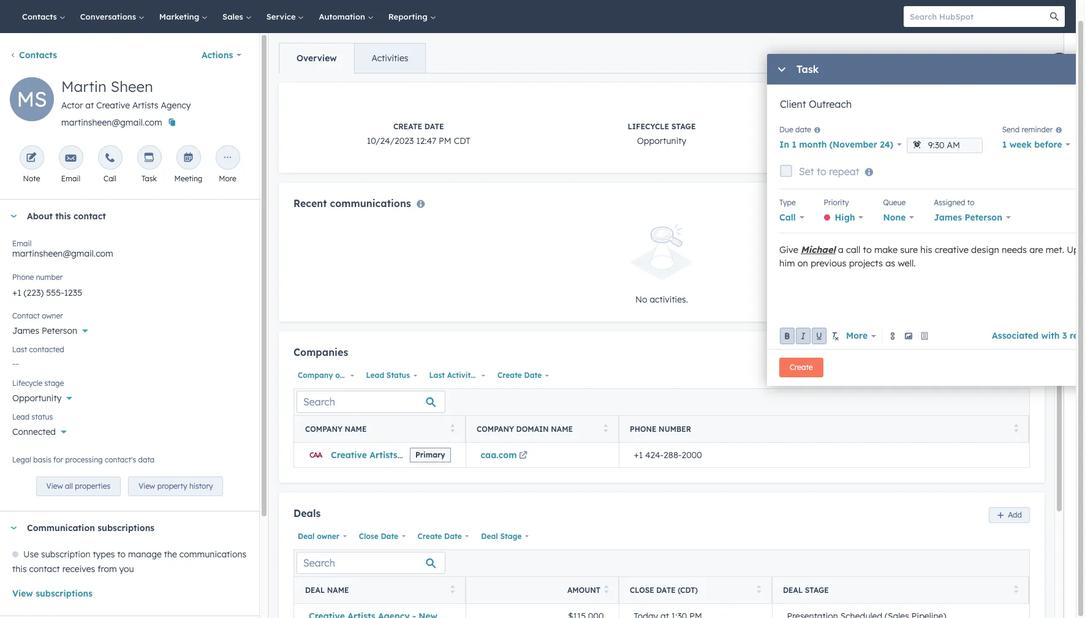 Task type: locate. For each thing, give the bounding box(es) containing it.
note image
[[26, 153, 37, 164]]

add button for companies
[[989, 347, 1030, 362]]

automation link
[[312, 0, 381, 33]]

assigned to
[[934, 198, 975, 207]]

michael
[[801, 244, 836, 255]]

0 vertical spatial deal stage
[[481, 532, 522, 541]]

view inside button
[[12, 588, 33, 600]]

communication subscriptions
[[27, 523, 155, 534]]

1 horizontal spatial deal stage
[[783, 586, 829, 595]]

contacts link
[[15, 0, 73, 33], [10, 50, 57, 61]]

peterson up contacted
[[42, 325, 77, 336]]

last
[[12, 345, 27, 354], [429, 371, 445, 380]]

assigned
[[934, 198, 966, 207]]

last left the activity
[[429, 371, 445, 380]]

press to sort. image
[[450, 424, 455, 433], [1014, 424, 1019, 433], [450, 585, 455, 594], [1014, 585, 1019, 594]]

call down type
[[780, 212, 796, 223]]

to up you
[[117, 549, 126, 560]]

james down contact
[[12, 325, 39, 336]]

a
[[838, 244, 844, 255]]

communication subscriptions button
[[0, 512, 242, 545]]

name down search search box
[[327, 586, 349, 595]]

lead up the connected
[[12, 412, 30, 422]]

0 vertical spatial add
[[1008, 350, 1022, 359]]

marketing
[[159, 12, 202, 21]]

create date right close date popup button
[[418, 532, 462, 541]]

1 vertical spatial communications
[[179, 549, 246, 560]]

creative
[[96, 100, 130, 111], [331, 450, 367, 461]]

1 horizontal spatial stage
[[672, 122, 696, 131]]

email
[[61, 174, 80, 183], [12, 239, 31, 248]]

this down use
[[12, 564, 27, 575]]

subscriptions inside dropdown button
[[98, 523, 155, 534]]

company for company owner
[[298, 371, 333, 380]]

lifecycle for lifecycle stage
[[12, 379, 42, 388]]

james peterson button down assigned to
[[934, 209, 1011, 226]]

peterson up design
[[965, 212, 1003, 223]]

1 horizontal spatial communications
[[330, 197, 411, 210]]

1 vertical spatial artists
[[370, 450, 398, 461]]

0 horizontal spatial email
[[12, 239, 31, 248]]

last activity date
[[429, 371, 495, 380]]

Search search field
[[297, 391, 446, 413]]

0 vertical spatial agency
[[161, 100, 191, 111]]

1 vertical spatial stage
[[500, 532, 522, 541]]

add button for deals
[[989, 508, 1030, 523]]

met.
[[1046, 244, 1065, 255]]

0 vertical spatial artists
[[132, 100, 158, 111]]

1 horizontal spatial call
[[780, 212, 796, 223]]

week
[[1010, 139, 1032, 150]]

call down call image
[[104, 174, 116, 183]]

no activities.
[[635, 294, 688, 305]]

date up 12:47 at the top of the page
[[425, 122, 444, 131]]

artists left 'primary'
[[370, 450, 398, 461]]

view left all
[[46, 482, 63, 491]]

james peterson button up last contacted "text field"
[[12, 319, 247, 339]]

associated with 3 reco
[[992, 331, 1085, 342]]

martinsheen@gmail.com down at at top left
[[61, 117, 162, 128]]

agency
[[161, 100, 191, 111], [400, 450, 432, 461]]

view down use
[[12, 588, 33, 600]]

more image
[[222, 153, 233, 164]]

0 horizontal spatial james peterson button
[[12, 319, 247, 339]]

overview link
[[279, 44, 354, 73]]

1 vertical spatial this
[[12, 564, 27, 575]]

0 horizontal spatial lead
[[12, 412, 30, 422]]

1 horizontal spatial last
[[429, 371, 445, 380]]

this right about
[[55, 211, 71, 222]]

more
[[219, 174, 236, 183], [846, 331, 868, 342]]

2 vertical spatial stage
[[805, 586, 829, 595]]

1 horizontal spatial creative
[[331, 450, 367, 461]]

status
[[32, 412, 53, 422]]

communications inside use subscription types to manage the communications this contact receives from you
[[179, 549, 246, 560]]

2 1 from the left
[[1002, 139, 1007, 150]]

1 horizontal spatial peterson
[[965, 212, 1003, 223]]

martinsheen@gmail.com up number
[[12, 248, 113, 259]]

1 1 from the left
[[792, 139, 797, 150]]

1 horizontal spatial james peterson button
[[934, 209, 1011, 226]]

close date
[[359, 532, 398, 541]]

companies
[[294, 346, 348, 359]]

to right set
[[817, 165, 827, 178]]

close inside popup button
[[359, 532, 379, 541]]

lead left "status"
[[366, 371, 384, 380]]

close left the (cdt)
[[630, 586, 654, 595]]

this inside use subscription types to manage the communications this contact receives from you
[[12, 564, 27, 575]]

artists down sheen
[[132, 100, 158, 111]]

company for company name
[[305, 425, 343, 434]]

create date button right close date popup button
[[413, 529, 472, 545]]

2 add button from the top
[[989, 508, 1030, 523]]

1 inside "popup button"
[[1002, 139, 1007, 150]]

0 horizontal spatial create date button
[[413, 529, 472, 545]]

1 horizontal spatial create date
[[498, 371, 542, 380]]

2 add from the top
[[1008, 511, 1022, 520]]

owner down deals
[[317, 532, 340, 541]]

to inside a call to make sure his creative design needs are met. upda
[[863, 244, 872, 255]]

about this contact button
[[0, 200, 247, 233]]

communications right the
[[179, 549, 246, 560]]

use
[[23, 549, 39, 560]]

1 add from the top
[[1008, 350, 1022, 359]]

view for view subscriptions
[[12, 588, 33, 600]]

(november
[[830, 139, 878, 150]]

creative
[[935, 244, 969, 255]]

1 horizontal spatial view
[[46, 482, 63, 491]]

subscriptions inside button
[[36, 588, 93, 600]]

1 vertical spatial james
[[12, 325, 39, 336]]

contact down use
[[29, 564, 60, 575]]

call
[[104, 174, 116, 183], [780, 212, 796, 223]]

create date 10/24/2023 12:47 pm cdt
[[367, 122, 471, 146]]

press to sort. image for deals
[[604, 585, 609, 594]]

1 vertical spatial create date
[[418, 532, 462, 541]]

call inside popup button
[[780, 212, 796, 223]]

0 horizontal spatial contact
[[29, 564, 60, 575]]

1 vertical spatial call
[[780, 212, 796, 223]]

stage inside popup button
[[500, 532, 522, 541]]

task down task icon on the left top of the page
[[142, 174, 157, 183]]

1 inside popup button
[[792, 139, 797, 150]]

1 vertical spatial more
[[846, 331, 868, 342]]

view for view property history
[[139, 482, 155, 491]]

actor
[[61, 100, 83, 111]]

0 vertical spatial peterson
[[965, 212, 1003, 223]]

before
[[1035, 139, 1062, 150]]

1 vertical spatial add
[[1008, 511, 1022, 520]]

0 vertical spatial this
[[55, 211, 71, 222]]

1 vertical spatial contact
[[29, 564, 60, 575]]

owner down companies
[[335, 371, 358, 380]]

subscriptions for communication subscriptions
[[98, 523, 155, 534]]

1 horizontal spatial phone
[[630, 425, 657, 434]]

contacted
[[29, 345, 64, 354]]

james
[[934, 212, 962, 223], [12, 325, 39, 336]]

caa.com
[[481, 450, 517, 461]]

1
[[792, 139, 797, 150], [1002, 139, 1007, 150]]

press to sort. element for stage
[[1014, 585, 1019, 596]]

email inside email martinsheen@gmail.com
[[12, 239, 31, 248]]

1 vertical spatial subscriptions
[[36, 588, 93, 600]]

contact inside dropdown button
[[74, 211, 106, 222]]

to inside use subscription types to manage the communications this contact receives from you
[[117, 549, 126, 560]]

1 week before button
[[1002, 136, 1071, 153]]

0 horizontal spatial artists
[[132, 100, 158, 111]]

1 horizontal spatial lifecycle
[[628, 122, 669, 131]]

0 horizontal spatial task
[[142, 174, 157, 183]]

0 horizontal spatial phone
[[12, 273, 34, 282]]

2 horizontal spatial view
[[139, 482, 155, 491]]

0 horizontal spatial 1
[[792, 139, 797, 150]]

1 right in
[[792, 139, 797, 150]]

2 horizontal spatial stage
[[805, 586, 829, 595]]

0 horizontal spatial deal stage
[[481, 532, 522, 541]]

owner right contact
[[42, 311, 63, 321]]

1 vertical spatial agency
[[400, 450, 432, 461]]

james peterson down "contact owner"
[[12, 325, 77, 336]]

phone up +1
[[630, 425, 657, 434]]

0 horizontal spatial agency
[[161, 100, 191, 111]]

Phone number text field
[[12, 280, 247, 305]]

subscriptions down receives
[[36, 588, 93, 600]]

call button
[[780, 209, 804, 226]]

1 vertical spatial opportunity
[[12, 393, 61, 404]]

date inside create date 10/24/2023 12:47 pm cdt
[[425, 122, 444, 131]]

press to sort. element
[[450, 424, 455, 435], [603, 424, 608, 435], [1014, 424, 1019, 435], [450, 585, 455, 596], [604, 585, 609, 596], [757, 585, 761, 596], [1014, 585, 1019, 596]]

2000
[[682, 450, 702, 461]]

0 vertical spatial contact
[[74, 211, 106, 222]]

james for assigned to
[[934, 212, 962, 223]]

last inside popup button
[[429, 371, 445, 380]]

press to sort. image for companies
[[603, 424, 608, 433]]

use subscription types to manage the communications this contact receives from you
[[12, 549, 246, 575]]

task right 'minimize dialog' image
[[797, 63, 819, 75]]

1 vertical spatial email
[[12, 239, 31, 248]]

james peterson down assigned to
[[934, 212, 1003, 223]]

0 vertical spatial name
[[551, 425, 573, 434]]

search image
[[1050, 12, 1059, 21]]

0 vertical spatial creative
[[96, 100, 130, 111]]

0 horizontal spatial stage
[[500, 532, 522, 541]]

reporting link
[[381, 0, 443, 33]]

james for contact owner
[[12, 325, 39, 336]]

press to sort. element for domain
[[603, 424, 608, 435]]

1 vertical spatial close
[[630, 586, 654, 595]]

primary
[[415, 450, 445, 460]]

0 vertical spatial phone
[[12, 273, 34, 282]]

contacts
[[22, 12, 59, 21], [19, 50, 57, 61]]

1 vertical spatial name
[[327, 586, 349, 595]]

in
[[780, 139, 789, 150]]

legal
[[12, 455, 31, 465]]

add
[[1008, 350, 1022, 359], [1008, 511, 1022, 520]]

last for last contacted
[[12, 345, 27, 354]]

0 horizontal spatial james peterson
[[12, 325, 77, 336]]

high
[[835, 212, 855, 223]]

contact up email martinsheen@gmail.com
[[74, 211, 106, 222]]

task image
[[144, 153, 155, 164]]

+1
[[634, 450, 643, 461]]

recent communications
[[294, 197, 411, 210]]

phone left number
[[12, 273, 34, 282]]

1 horizontal spatial james
[[934, 212, 962, 223]]

1 horizontal spatial opportunity
[[637, 135, 686, 146]]

press to sort. image
[[603, 424, 608, 433], [604, 585, 609, 594], [757, 585, 761, 594]]

service link
[[259, 0, 312, 33]]

automation
[[319, 12, 368, 21]]

1 left week
[[1002, 139, 1007, 150]]

no activities. alert
[[294, 224, 1030, 307]]

0 vertical spatial create date
[[498, 371, 542, 380]]

1 - from the left
[[902, 135, 905, 146]]

subscriptions up manage
[[98, 523, 155, 534]]

communications right recent
[[330, 197, 411, 210]]

caret image
[[10, 527, 17, 530]]

0 vertical spatial opportunity
[[637, 135, 686, 146]]

james down assigned
[[934, 212, 962, 223]]

james peterson for owner
[[12, 325, 77, 336]]

name right domain
[[551, 425, 573, 434]]

1 vertical spatial james peterson
[[12, 325, 77, 336]]

1 horizontal spatial create date button
[[493, 368, 552, 384]]

email down email icon
[[61, 174, 80, 183]]

create date up company domain name
[[498, 371, 542, 380]]

1 horizontal spatial email
[[61, 174, 80, 183]]

close up search search box
[[359, 532, 379, 541]]

1 vertical spatial phone
[[630, 425, 657, 434]]

1 vertical spatial contacts
[[19, 50, 57, 61]]

0 vertical spatial james
[[934, 212, 962, 223]]

0 horizontal spatial name
[[327, 586, 349, 595]]

2 vertical spatial owner
[[317, 532, 340, 541]]

press to sort. element for number
[[1014, 424, 1019, 435]]

0 vertical spatial email
[[61, 174, 80, 183]]

0 vertical spatial more
[[219, 174, 236, 183]]

navigation
[[279, 43, 426, 74]]

1 horizontal spatial agency
[[400, 450, 432, 461]]

company
[[298, 371, 333, 380], [305, 425, 343, 434], [477, 425, 514, 434]]

0 vertical spatial james peterson button
[[934, 209, 1011, 226]]

last left contacted
[[12, 345, 27, 354]]

lifecycle for lifecycle stage opportunity
[[628, 122, 669, 131]]

stage
[[672, 122, 696, 131], [500, 532, 522, 541], [805, 586, 829, 595]]

0 horizontal spatial opportunity
[[12, 393, 61, 404]]

date left deal stage popup button
[[444, 532, 462, 541]]

0 horizontal spatial this
[[12, 564, 27, 575]]

last for last activity date
[[429, 371, 445, 380]]

the
[[164, 549, 177, 560]]

stage
[[44, 379, 64, 388]]

phone number
[[12, 273, 63, 282]]

due date
[[780, 125, 811, 134]]

email image
[[65, 153, 76, 164]]

create inside create date 10/24/2023 12:47 pm cdt
[[393, 122, 422, 131]]

associated
[[992, 331, 1039, 342]]

artists
[[132, 100, 158, 111], [370, 450, 398, 461]]

0 horizontal spatial lifecycle
[[12, 379, 42, 388]]

about this contact
[[27, 211, 106, 222]]

email down caret image
[[12, 239, 31, 248]]

view left 'property'
[[139, 482, 155, 491]]

meeting image
[[183, 153, 194, 164]]

contact inside use subscription types to manage the communications this contact receives from you
[[29, 564, 60, 575]]

caret image
[[10, 215, 17, 218]]

0 vertical spatial task
[[797, 63, 819, 75]]

creative down name
[[331, 450, 367, 461]]

navigation containing overview
[[279, 43, 426, 74]]

caa.com link
[[481, 450, 530, 461]]

0 horizontal spatial subscriptions
[[36, 588, 93, 600]]

communication
[[27, 523, 95, 534]]

1 horizontal spatial lead
[[366, 371, 384, 380]]

1 horizontal spatial 1
[[1002, 139, 1007, 150]]

opportunity button
[[12, 386, 247, 406]]

creative right at at top left
[[96, 100, 130, 111]]

0 vertical spatial owner
[[42, 311, 63, 321]]

lifecycle inside lifecycle stage opportunity
[[628, 122, 669, 131]]

phone for phone number
[[630, 425, 657, 434]]

1 vertical spatial task
[[142, 174, 157, 183]]

0 vertical spatial subscriptions
[[98, 523, 155, 534]]

to right the call
[[863, 244, 872, 255]]

1 vertical spatial create date button
[[413, 529, 472, 545]]

1 horizontal spatial this
[[55, 211, 71, 222]]

date left the (cdt)
[[656, 586, 676, 595]]

0 vertical spatial add button
[[989, 347, 1030, 362]]

company up "caa.com"
[[477, 425, 514, 434]]

history
[[189, 482, 213, 491]]

0 vertical spatial last
[[12, 345, 27, 354]]

peterson for assigned to
[[965, 212, 1003, 223]]

date right the activity
[[478, 371, 495, 380]]

1 vertical spatial peterson
[[42, 325, 77, 336]]

press to sort. element for name
[[450, 585, 455, 596]]

company down companies
[[298, 371, 333, 380]]

peterson
[[965, 212, 1003, 223], [42, 325, 77, 336]]

lead inside popup button
[[366, 371, 384, 380]]

0 vertical spatial close
[[359, 532, 379, 541]]

company left name
[[305, 425, 343, 434]]

name
[[345, 425, 367, 434]]

0 horizontal spatial close
[[359, 532, 379, 541]]

deal stage
[[481, 532, 522, 541], [783, 586, 829, 595]]

number
[[659, 425, 691, 434]]

james peterson button
[[934, 209, 1011, 226], [12, 319, 247, 339]]

date
[[795, 125, 811, 134]]

task
[[797, 63, 819, 75], [142, 174, 157, 183]]

domain
[[516, 425, 549, 434]]

0 vertical spatial stage
[[672, 122, 696, 131]]

company inside popup button
[[298, 371, 333, 380]]

1 vertical spatial lifecycle
[[12, 379, 42, 388]]

1 add button from the top
[[989, 347, 1030, 362]]

(cdt)
[[678, 586, 698, 595]]

create date button up company domain name
[[493, 368, 552, 384]]

phone
[[12, 273, 34, 282], [630, 425, 657, 434]]

marketing link
[[152, 0, 215, 33]]

close for close date
[[359, 532, 379, 541]]

create
[[393, 122, 422, 131], [790, 363, 813, 372], [498, 371, 522, 380], [418, 532, 442, 541]]

0 vertical spatial lead
[[366, 371, 384, 380]]



Task type: vqa. For each thing, say whether or not it's contained in the screenshot.
Notifications icon on the top of page
no



Task type: describe. For each thing, give the bounding box(es) containing it.
james peterson button for assigned to
[[934, 209, 1011, 226]]

this inside dropdown button
[[55, 211, 71, 222]]

1 vertical spatial creative
[[331, 450, 367, 461]]

press to sort. image for deal name
[[450, 585, 455, 594]]

contact owner
[[12, 311, 63, 321]]

press to sort. image for company name
[[450, 424, 455, 433]]

no
[[635, 294, 647, 305]]

company for company domain name
[[477, 425, 514, 434]]

overview
[[297, 53, 337, 64]]

Last contacted text field
[[12, 352, 247, 372]]

Search HubSpot search field
[[904, 6, 1054, 27]]

sales link
[[215, 0, 259, 33]]

needs
[[1002, 244, 1027, 255]]

last activity date button
[[425, 368, 495, 384]]

lead for lead status
[[12, 412, 30, 422]]

actions
[[202, 50, 233, 61]]

opportunity inside lifecycle stage opportunity
[[637, 135, 686, 146]]

none button
[[883, 209, 914, 226]]

press to sort. element for date
[[757, 585, 761, 596]]

10/24/2023
[[367, 135, 414, 146]]

company owner
[[298, 371, 358, 380]]

note
[[23, 174, 40, 183]]

HH:MM text field
[[907, 138, 983, 153]]

more inside 'popup button'
[[846, 331, 868, 342]]

last contacted
[[12, 345, 64, 354]]

0 vertical spatial contacts
[[22, 12, 59, 21]]

pm
[[439, 135, 452, 146]]

to right assigned
[[968, 198, 975, 207]]

email for email martinsheen@gmail.com
[[12, 239, 31, 248]]

0 vertical spatial create date button
[[493, 368, 552, 384]]

email martinsheen@gmail.com
[[12, 239, 113, 259]]

minimize dialog image
[[777, 65, 787, 75]]

deal stage inside popup button
[[481, 532, 522, 541]]

deal name
[[305, 586, 349, 595]]

0 vertical spatial contacts link
[[15, 0, 73, 33]]

conversations
[[80, 12, 138, 21]]

give
[[780, 244, 798, 255]]

1 horizontal spatial artists
[[370, 450, 398, 461]]

press to sort. element for name
[[450, 424, 455, 435]]

reporting
[[388, 12, 430, 21]]

deals
[[294, 507, 321, 520]]

date up search search box
[[381, 532, 398, 541]]

close for close date (cdt)
[[630, 586, 654, 595]]

Search search field
[[297, 552, 446, 574]]

processing
[[65, 455, 103, 465]]

activities.
[[650, 294, 688, 305]]

1 horizontal spatial name
[[551, 425, 573, 434]]

in 1 month (november 24)
[[780, 139, 894, 150]]

lifecycle stage opportunity
[[628, 122, 696, 146]]

opportunity inside popup button
[[12, 393, 61, 404]]

2 - from the left
[[905, 135, 908, 146]]

--
[[902, 135, 908, 146]]

reminder
[[1022, 125, 1053, 134]]

cdt
[[454, 135, 471, 146]]

phone for phone number
[[12, 273, 34, 282]]

peterson for contact owner
[[42, 325, 77, 336]]

owner for deals
[[317, 532, 340, 541]]

288-
[[664, 450, 682, 461]]

send reminder
[[1002, 125, 1053, 134]]

press to sort. image for phone number
[[1014, 424, 1019, 433]]

meeting
[[174, 174, 202, 183]]

james peterson button for contact owner
[[12, 319, 247, 339]]

actions button
[[194, 43, 249, 67]]

sales
[[222, 12, 246, 21]]

creative artists agency
[[331, 450, 432, 461]]

activity
[[447, 371, 475, 380]]

view property history
[[139, 482, 213, 491]]

none
[[883, 212, 906, 223]]

types
[[93, 549, 115, 560]]

in 1 month (november 24) button
[[780, 136, 902, 153]]

lead status
[[12, 412, 53, 422]]

artists inside martin sheen actor at creative artists agency
[[132, 100, 158, 111]]

creative inside martin sheen actor at creative artists agency
[[96, 100, 130, 111]]

subscription
[[41, 549, 90, 560]]

lead for lead status
[[366, 371, 384, 380]]

sure
[[900, 244, 918, 255]]

for
[[53, 455, 63, 465]]

basis
[[33, 455, 51, 465]]

agency inside martin sheen actor at creative artists agency
[[161, 100, 191, 111]]

martin sheen actor at creative artists agency
[[61, 77, 191, 111]]

deal stage button
[[477, 529, 532, 545]]

link opens in a new window image
[[519, 452, 528, 461]]

email for email
[[61, 174, 80, 183]]

call image
[[104, 153, 116, 164]]

from
[[98, 564, 117, 575]]

legal basis for processing contact's data
[[12, 455, 155, 465]]

phone number
[[630, 425, 691, 434]]

Title text field
[[780, 97, 1085, 121]]

3
[[1062, 331, 1067, 342]]

view all properties link
[[36, 477, 121, 497]]

+1 424-288-2000
[[634, 450, 702, 461]]

date up domain
[[524, 371, 542, 380]]

repeat
[[829, 165, 860, 178]]

associated with 3 reco button
[[992, 327, 1085, 345]]

0 horizontal spatial more
[[219, 174, 236, 183]]

lead status button
[[362, 368, 420, 384]]

view for view all properties
[[46, 482, 63, 491]]

data
[[138, 455, 155, 465]]

month
[[799, 139, 827, 150]]

connected button
[[12, 420, 247, 440]]

at
[[85, 100, 94, 111]]

activities
[[372, 53, 408, 64]]

company owner button
[[294, 368, 358, 384]]

1 vertical spatial contacts link
[[10, 50, 57, 61]]

0 vertical spatial call
[[104, 174, 116, 183]]

property
[[157, 482, 187, 491]]

link opens in a new window image
[[519, 452, 528, 461]]

0 vertical spatial martinsheen@gmail.com
[[61, 117, 162, 128]]

1 vertical spatial deal stage
[[783, 586, 829, 595]]

send
[[1002, 125, 1020, 134]]

make
[[874, 244, 898, 255]]

number
[[36, 273, 63, 282]]

subscriptions for view subscriptions
[[36, 588, 93, 600]]

all
[[65, 482, 73, 491]]

service
[[266, 12, 298, 21]]

0 vertical spatial communications
[[330, 197, 411, 210]]

type
[[780, 198, 796, 207]]

close date (cdt)
[[630, 586, 698, 595]]

1 vertical spatial martinsheen@gmail.com
[[12, 248, 113, 259]]

create button
[[780, 358, 823, 378]]

stage inside lifecycle stage opportunity
[[672, 122, 696, 131]]

close date button
[[355, 529, 409, 545]]

press to sort. image for deal stage
[[1014, 585, 1019, 594]]

due
[[780, 125, 793, 134]]

receives
[[62, 564, 95, 575]]

deal owner button
[[294, 529, 350, 545]]

conversations link
[[73, 0, 152, 33]]

lead status
[[366, 371, 410, 380]]

view subscriptions button
[[12, 587, 93, 601]]

owner for companies
[[335, 371, 358, 380]]

search button
[[1044, 6, 1065, 27]]

upda
[[1067, 244, 1085, 255]]

lifecycle stage
[[12, 379, 64, 388]]

james peterson for to
[[934, 212, 1003, 223]]

1 week before
[[1002, 139, 1062, 150]]

create inside button
[[790, 363, 813, 372]]



